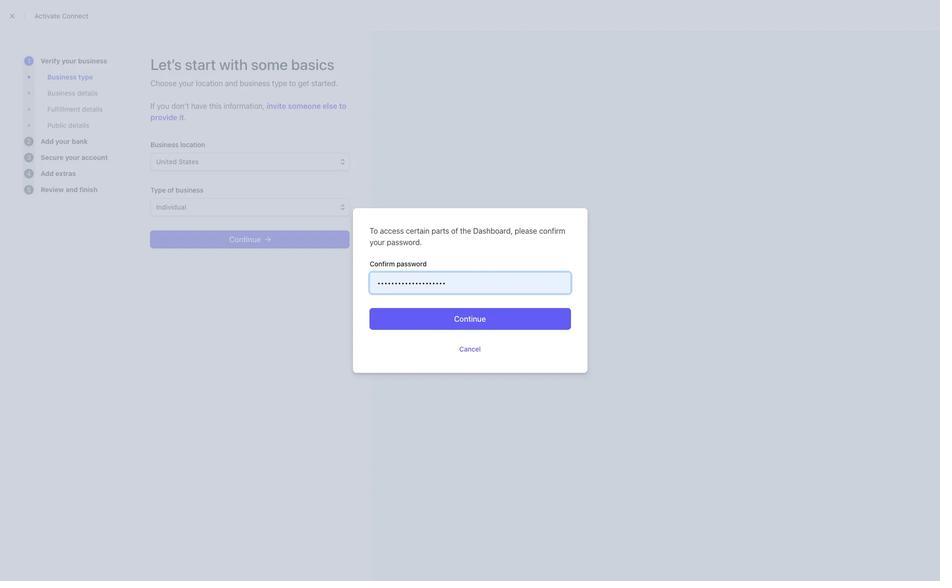 Task type: locate. For each thing, give the bounding box(es) containing it.
1 horizontal spatial continue button
[[370, 309, 571, 329]]

0 vertical spatial continue button
[[151, 231, 349, 248]]

invite
[[267, 102, 286, 110]]

with
[[219, 55, 248, 73]]

type of business
[[151, 186, 203, 194]]

1 horizontal spatial business
[[240, 79, 270, 88]]

1 horizontal spatial of
[[451, 227, 458, 235]]

0 horizontal spatial business
[[47, 73, 77, 81]]

0 horizontal spatial of
[[168, 186, 174, 194]]

to right else
[[339, 102, 347, 110]]

continue left the svg "icon"
[[229, 235, 261, 244]]

2
[[27, 137, 31, 145]]

location
[[196, 79, 223, 88], [180, 141, 205, 149]]

0 vertical spatial to
[[289, 79, 296, 88]]

your
[[179, 79, 194, 88], [370, 238, 385, 247]]

to left get
[[289, 79, 296, 88]]

type
[[151, 186, 166, 194]]

of left the
[[451, 227, 458, 235]]

it
[[179, 113, 184, 122]]

password
[[397, 260, 427, 268]]

continue button
[[151, 231, 349, 248], [370, 309, 571, 329]]

1 vertical spatial to
[[339, 102, 347, 110]]

1 horizontal spatial to
[[339, 102, 347, 110]]

confirm password
[[370, 260, 427, 268]]

your right the choose
[[179, 79, 194, 88]]

business
[[47, 73, 77, 81], [151, 141, 179, 149]]

0 horizontal spatial your
[[179, 79, 194, 88]]

business type link
[[47, 72, 93, 82]]

business
[[240, 79, 270, 88], [176, 186, 203, 194]]

0 vertical spatial your
[[179, 79, 194, 88]]

information,
[[224, 102, 265, 110]]

to
[[370, 227, 378, 235]]

None password field
[[370, 273, 571, 293]]

location down '.'
[[180, 141, 205, 149]]

0 vertical spatial business
[[47, 73, 77, 81]]

business right type
[[176, 186, 203, 194]]

of right type
[[168, 186, 174, 194]]

0 horizontal spatial to
[[289, 79, 296, 88]]

your down to
[[370, 238, 385, 247]]

parts
[[432, 227, 449, 235]]

activate
[[35, 12, 60, 20]]

continue up "cancel"
[[454, 315, 486, 323]]

.
[[184, 113, 186, 122]]

let's start with some basics
[[151, 55, 335, 73]]

1 vertical spatial business
[[176, 186, 203, 194]]

some
[[251, 55, 288, 73]]

choose
[[151, 79, 177, 88]]

1 horizontal spatial business
[[151, 141, 179, 149]]

business for business type
[[47, 73, 77, 81]]

1 vertical spatial business
[[151, 141, 179, 149]]

location down start
[[196, 79, 223, 88]]

1 vertical spatial continue button
[[370, 309, 571, 329]]

0 vertical spatial business
[[240, 79, 270, 88]]

this
[[209, 102, 222, 110]]

continue
[[229, 235, 261, 244], [454, 315, 486, 323]]

access
[[380, 227, 404, 235]]

svg image
[[265, 237, 271, 243]]

type
[[78, 73, 93, 81], [272, 79, 287, 88]]

0 horizontal spatial continue
[[229, 235, 261, 244]]

0 horizontal spatial continue button
[[151, 231, 349, 248]]

1 horizontal spatial continue
[[454, 315, 486, 323]]

business down let's start with some basics
[[240, 79, 270, 88]]

1 vertical spatial your
[[370, 238, 385, 247]]

of inside "to access certain parts of the dashboard, please confirm your password."
[[451, 227, 458, 235]]

to
[[289, 79, 296, 88], [339, 102, 347, 110]]

of
[[168, 186, 174, 194], [451, 227, 458, 235]]

1 horizontal spatial your
[[370, 238, 385, 247]]

if you don't have this information,
[[151, 102, 267, 110]]

1 vertical spatial of
[[451, 227, 458, 235]]



Task type: vqa. For each thing, say whether or not it's contained in the screenshot.
figure corresponding to Recognized revenue
no



Task type: describe. For each thing, give the bounding box(es) containing it.
and
[[225, 79, 238, 88]]

1 vertical spatial location
[[180, 141, 205, 149]]

cancel
[[459, 345, 481, 353]]

0 horizontal spatial type
[[78, 73, 93, 81]]

provide
[[151, 113, 177, 122]]

5
[[27, 186, 31, 194]]

business type
[[47, 73, 93, 81]]

0 vertical spatial of
[[168, 186, 174, 194]]

you
[[157, 102, 169, 110]]

to access certain parts of the dashboard, please confirm your password.
[[370, 227, 566, 247]]

start
[[185, 55, 216, 73]]

started.
[[311, 79, 338, 88]]

1
[[27, 57, 30, 65]]

business location
[[151, 141, 205, 149]]

invite someone else to provide it button
[[151, 102, 347, 122]]

your inside "to access certain parts of the dashboard, please confirm your password."
[[370, 238, 385, 247]]

certain
[[406, 227, 430, 235]]

to inside invite someone else to provide it
[[339, 102, 347, 110]]

0 vertical spatial location
[[196, 79, 223, 88]]

confirm
[[370, 260, 395, 268]]

4
[[27, 169, 31, 177]]

dashboard,
[[473, 227, 513, 235]]

business for business location
[[151, 141, 179, 149]]

have
[[191, 102, 207, 110]]

3
[[27, 153, 31, 161]]

don't
[[171, 102, 189, 110]]

choose your location and business type to get started.
[[151, 79, 338, 88]]

if
[[151, 102, 155, 110]]

0 horizontal spatial business
[[176, 186, 203, 194]]

get
[[298, 79, 309, 88]]

1 vertical spatial continue
[[454, 315, 486, 323]]

please
[[515, 227, 537, 235]]

password.
[[387, 238, 422, 247]]

the
[[460, 227, 471, 235]]

let's
[[151, 55, 182, 73]]

cancel button
[[459, 345, 481, 354]]

activate connect
[[35, 12, 88, 20]]

someone
[[288, 102, 321, 110]]

basics
[[291, 55, 335, 73]]

1 horizontal spatial type
[[272, 79, 287, 88]]

confirm
[[539, 227, 566, 235]]

invite someone else to provide it
[[151, 102, 347, 122]]

else
[[323, 102, 337, 110]]

connect
[[62, 12, 88, 20]]

0 vertical spatial continue
[[229, 235, 261, 244]]



